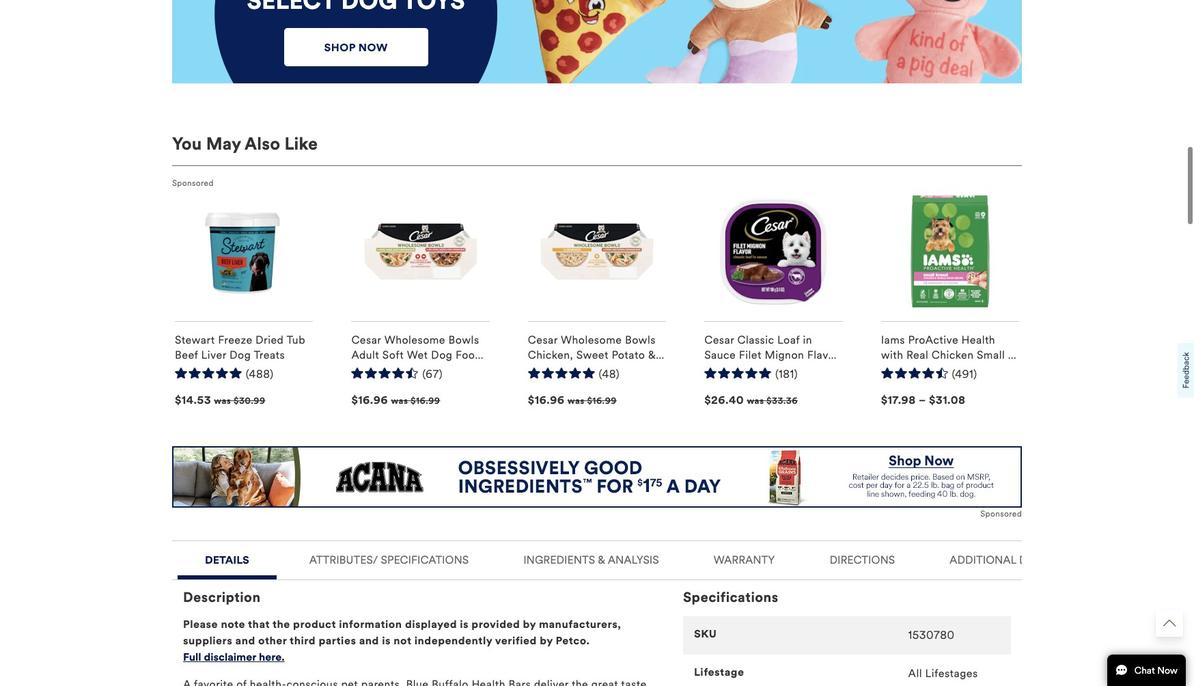 Task type: locate. For each thing, give the bounding box(es) containing it.
1 horizontal spatial and
[[359, 634, 379, 647]]

1 vertical spatial by
[[540, 634, 553, 647]]

sku
[[694, 627, 717, 640]]

by left petco.
[[540, 634, 553, 647]]

1 horizontal spatial details
[[1019, 554, 1063, 567]]

1 and from the left
[[235, 634, 255, 647]]

also
[[245, 133, 280, 155]]

the
[[273, 618, 290, 631]]

is left the "not"
[[382, 634, 391, 647]]

disclaimer
[[204, 651, 256, 664]]

0 vertical spatial by
[[523, 618, 536, 631]]

0 horizontal spatial is
[[382, 634, 391, 647]]

is up independently
[[460, 618, 469, 631]]

description
[[183, 589, 261, 606]]

0 horizontal spatial sponsored
[[172, 178, 214, 188]]

verified
[[495, 634, 537, 647]]

by up 'verified'
[[523, 618, 536, 631]]

and up full disclaimer here. button
[[235, 634, 255, 647]]

1 horizontal spatial sponsored
[[981, 509, 1022, 519]]

details
[[205, 554, 249, 567], [1019, 554, 1063, 567]]

directions button
[[808, 541, 917, 575]]

is
[[460, 618, 469, 631], [382, 634, 391, 647]]

1 horizontal spatial is
[[460, 618, 469, 631]]

like
[[285, 133, 318, 155]]

details up description
[[205, 554, 249, 567]]

lifestages
[[926, 667, 978, 680]]

please note that the product information displayed is provided by manufacturers, suppliers and other third parties and is not independently verified by petco. full disclaimer here.
[[183, 618, 621, 664]]

full disclaimer here. button
[[183, 649, 285, 666]]

2 details from the left
[[1019, 554, 1063, 567]]

additional details button
[[928, 541, 1084, 575]]

and down information
[[359, 634, 379, 647]]

1 vertical spatial sponsored
[[981, 509, 1022, 519]]

1530780
[[908, 629, 955, 642]]

attributes/ specifications button
[[288, 541, 491, 575]]

0 horizontal spatial details
[[205, 554, 249, 567]]

by
[[523, 618, 536, 631], [540, 634, 553, 647]]

1 horizontal spatial by
[[540, 634, 553, 647]]

sponsored link
[[172, 446, 1022, 520]]

may
[[206, 133, 241, 155]]

details inside button
[[205, 554, 249, 567]]

0 horizontal spatial and
[[235, 634, 255, 647]]

details inside 'button'
[[1019, 554, 1063, 567]]

warranty button
[[692, 541, 797, 575]]

ingredients & analysis
[[523, 554, 659, 567]]

sponsored inside sponsored link
[[981, 509, 1022, 519]]

third
[[290, 634, 316, 647]]

manufacturers,
[[539, 618, 621, 631]]

sponsored up additional details 'button'
[[981, 509, 1022, 519]]

1 details from the left
[[205, 554, 249, 567]]

attributes/
[[309, 554, 378, 567]]

and
[[235, 634, 255, 647], [359, 634, 379, 647]]

sponsored down 'you'
[[172, 178, 214, 188]]

suppliers
[[183, 634, 233, 647]]

details right additional
[[1019, 554, 1063, 567]]

styled arrow button link
[[1156, 609, 1183, 637]]

0 horizontal spatial by
[[523, 618, 536, 631]]

specifications
[[683, 589, 779, 606]]

other
[[258, 634, 287, 647]]

petco.
[[556, 634, 590, 647]]

sponsored
[[172, 178, 214, 188], [981, 509, 1022, 519]]



Task type: describe. For each thing, give the bounding box(es) containing it.
warranty
[[714, 554, 775, 567]]

details button
[[178, 541, 277, 575]]

independently
[[415, 634, 493, 647]]

now
[[359, 41, 388, 54]]

you may also like
[[172, 133, 318, 155]]

analysis
[[608, 554, 659, 567]]

additional details
[[950, 554, 1063, 567]]

0 vertical spatial sponsored
[[172, 178, 214, 188]]

note
[[221, 618, 245, 631]]

you
[[172, 133, 202, 155]]

shop now
[[324, 41, 388, 54]]

additional
[[950, 554, 1017, 567]]

product details tab list
[[172, 541, 1084, 686]]

here.
[[259, 651, 285, 664]]

information
[[339, 618, 402, 631]]

product
[[293, 618, 336, 631]]

displayed
[[405, 618, 457, 631]]

ingredients
[[523, 554, 595, 567]]

specifications
[[381, 554, 469, 567]]

please
[[183, 618, 218, 631]]

shop
[[324, 41, 356, 54]]

directions
[[830, 554, 895, 567]]

scroll to top image
[[1164, 617, 1176, 629]]

that
[[248, 618, 270, 631]]

&
[[598, 554, 605, 567]]

all
[[908, 667, 922, 680]]

lifestage
[[694, 666, 744, 679]]

ingredients & analysis button
[[502, 541, 681, 575]]

attributes/ specifications
[[309, 554, 469, 567]]

0 vertical spatial is
[[460, 618, 469, 631]]

full
[[183, 651, 201, 664]]

shop now link
[[284, 28, 428, 66]]

parties
[[319, 634, 356, 647]]

provided
[[472, 618, 520, 631]]

2 and from the left
[[359, 634, 379, 647]]

not
[[394, 634, 412, 647]]

1 vertical spatial is
[[382, 634, 391, 647]]

all lifestages
[[908, 667, 978, 680]]



Task type: vqa. For each thing, say whether or not it's contained in the screenshot.
topmost the is
yes



